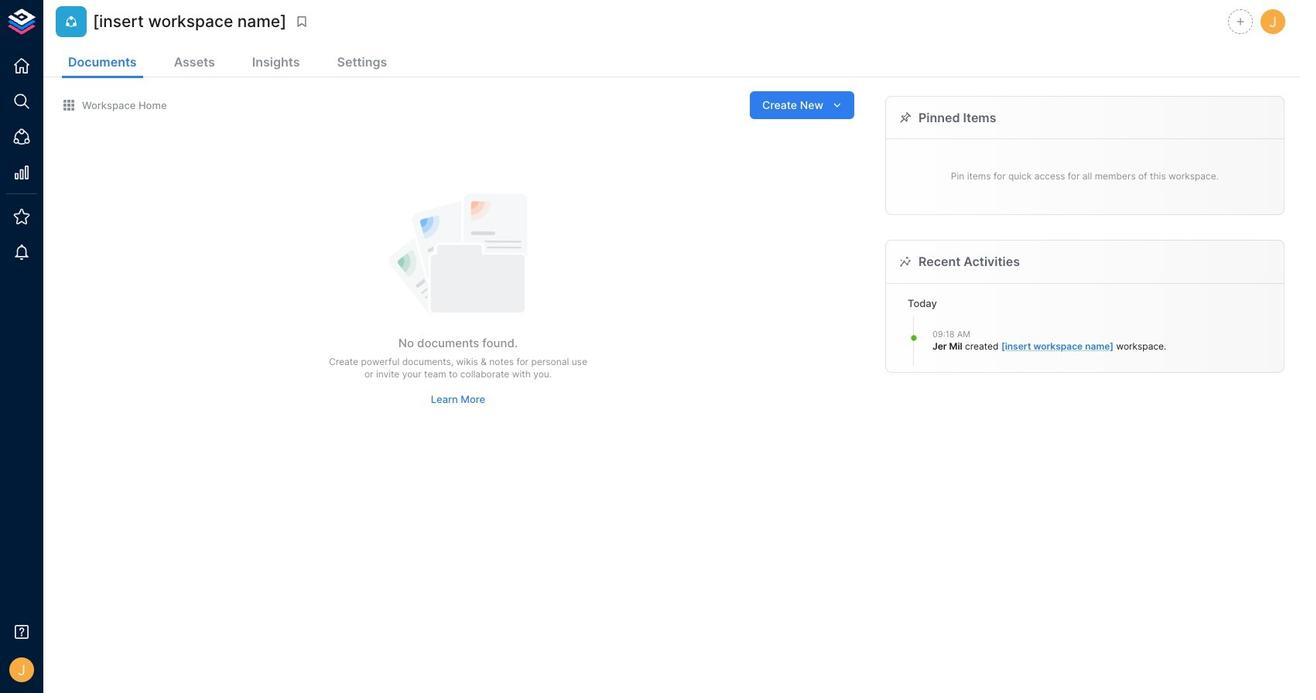Task type: locate. For each thing, give the bounding box(es) containing it.
bookmark image
[[295, 15, 309, 29]]



